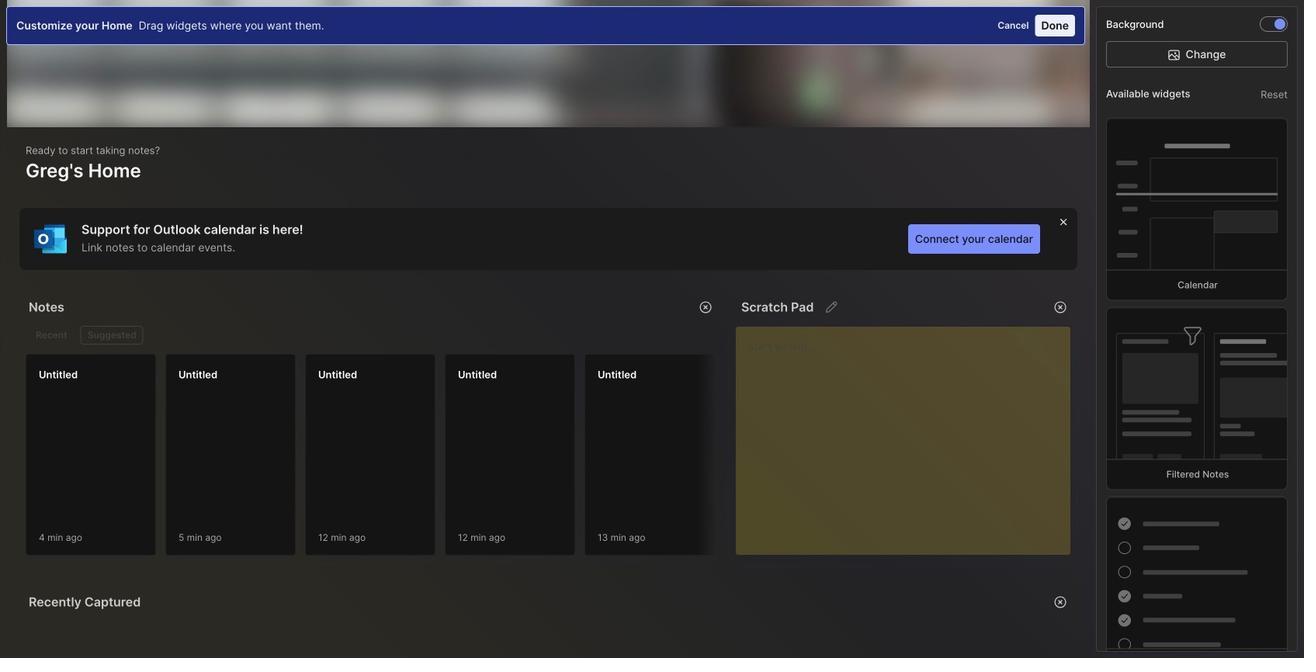 Task type: locate. For each thing, give the bounding box(es) containing it.
background image
[[1275, 19, 1286, 30]]

edit widget title image
[[824, 300, 840, 315]]



Task type: vqa. For each thing, say whether or not it's contained in the screenshot.
Background icon
yes



